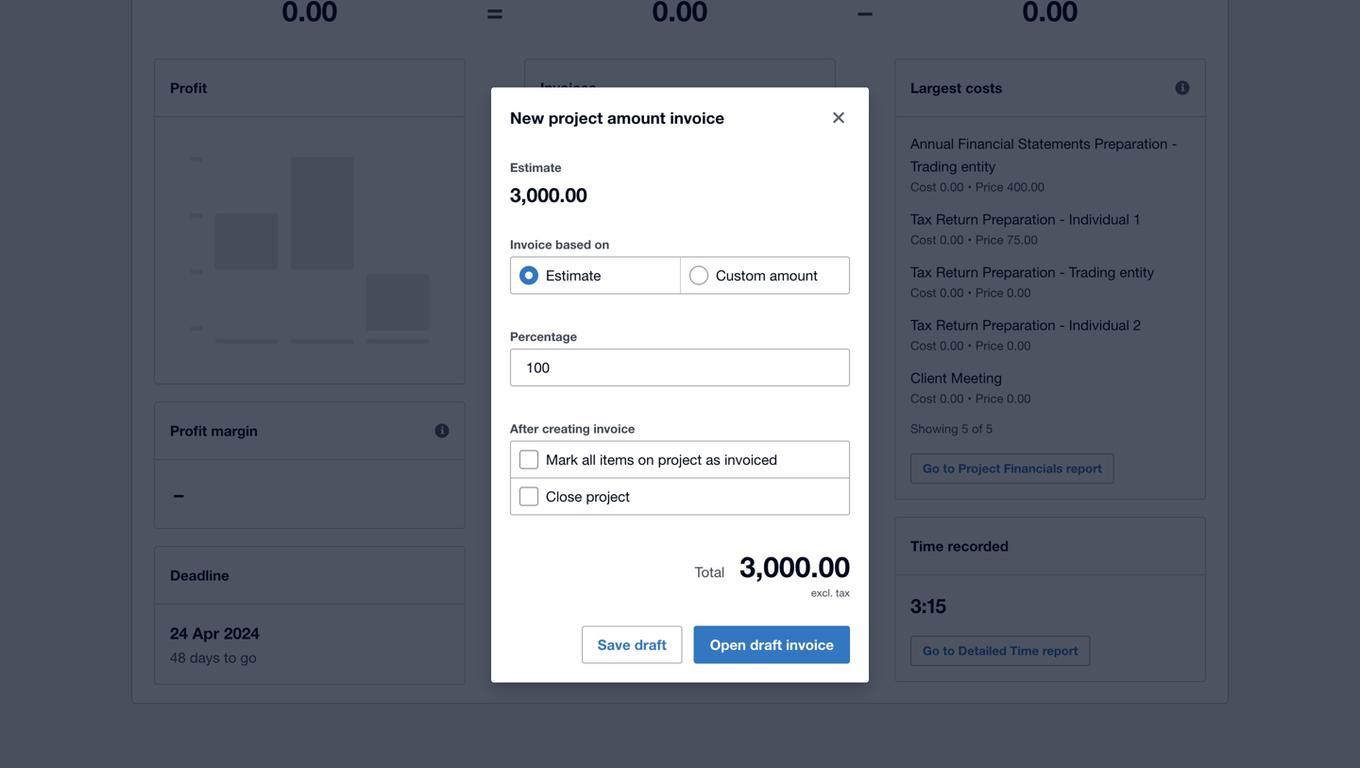 Task type: locate. For each thing, give the bounding box(es) containing it.
0 vertical spatial time
[[911, 538, 944, 555]]

open draft invoice button
[[694, 626, 851, 664]]

annual financial statements preparation - trading entity cost 0.00 • price 400.00
[[911, 135, 1178, 194]]

3 cost from the top
[[911, 285, 937, 300]]

tasks down mark all items on project as invoiced
[[636, 482, 672, 499]]

go inside button
[[923, 461, 940, 476]]

1 vertical spatial tasks
[[598, 611, 630, 625]]

go for go to detailed time report
[[923, 644, 940, 658]]

draft inside button
[[751, 636, 783, 653]]

1 horizontal spatial entity
[[1120, 264, 1155, 280]]

apr
[[192, 624, 220, 643]]

project down items
[[586, 488, 630, 505]]

0 vertical spatial go
[[923, 461, 940, 476]]

1 vertical spatial invoice
[[553, 611, 595, 625]]

0.00 inside annual financial statements preparation - trading entity cost 0.00 • price 400.00
[[940, 180, 964, 194]]

1 horizontal spatial time
[[1011, 644, 1040, 658]]

close button
[[820, 99, 858, 137]]

2 tax from the top
[[911, 264, 933, 280]]

tax
[[911, 211, 933, 227], [911, 264, 933, 280], [911, 317, 933, 333]]

2 vertical spatial tax
[[911, 317, 933, 333]]

report for go to detailed time report
[[1043, 644, 1079, 658]]

expenses down "as"
[[690, 482, 754, 499]]

project left "as"
[[658, 451, 702, 468]]

0 horizontal spatial amount
[[608, 108, 666, 127]]

1 horizontal spatial invoice
[[670, 108, 725, 127]]

0 horizontal spatial entity
[[962, 158, 996, 174]]

profit for profit margin
[[170, 422, 207, 439]]

report right detailed
[[1043, 644, 1079, 658]]

draft for save
[[635, 636, 667, 653]]

tasks up save
[[598, 611, 630, 625]]

- inside annual financial statements preparation - trading entity cost 0.00 • price 400.00
[[1172, 135, 1178, 152]]

- inside tax return preparation - individual 2 cost 0.00 • price 0.00
[[1060, 317, 1066, 333]]

&
[[676, 482, 686, 499], [633, 611, 642, 625]]

• for tax return preparation - individual 1
[[968, 233, 972, 247]]

excl. tax
[[812, 587, 851, 599]]

0 horizontal spatial tasks
[[598, 611, 630, 625]]

tax inside 'tax return preparation - trading entity cost 0.00 • price 0.00'
[[911, 264, 933, 280]]

preparation for 1
[[983, 211, 1056, 227]]

1 vertical spatial tax
[[911, 264, 933, 280]]

return
[[937, 211, 979, 227], [937, 264, 979, 280], [937, 317, 979, 333]]

preparation up 1
[[1095, 135, 1168, 152]]

- for 1
[[1060, 211, 1066, 227]]

0 vertical spatial invoice
[[510, 237, 552, 252]]

3,000.00
[[510, 183, 588, 207], [612, 336, 667, 353], [740, 550, 851, 584]]

preparation down '75.00'
[[983, 264, 1056, 280]]

• down meeting
[[968, 391, 972, 406]]

1 draft from the left
[[635, 636, 667, 653]]

project for new project amount invoice
[[549, 108, 603, 127]]

1 vertical spatial individual
[[1070, 317, 1130, 333]]

preparation inside annual financial statements preparation - trading entity cost 0.00 • price 400.00
[[1095, 135, 1168, 152]]

2 profit from the top
[[170, 422, 207, 439]]

tax return preparation - individual 2 cost 0.00 • price 0.00
[[911, 317, 1142, 353]]

report
[[1067, 461, 1103, 476], [1043, 644, 1079, 658]]

deadline
[[170, 567, 229, 584]]

1 vertical spatial time
[[1011, 644, 1040, 658]]

3,000.00 up the invoice based on
[[510, 183, 588, 207]]

client
[[911, 370, 948, 386]]

0 horizontal spatial 5
[[962, 422, 969, 436]]

1 horizontal spatial of
[[973, 422, 983, 436]]

48
[[170, 649, 186, 666]]

cost for tax return preparation - trading entity
[[911, 285, 937, 300]]

financial
[[959, 135, 1015, 152]]

invoice left based
[[510, 237, 552, 252]]

0 vertical spatial report
[[1067, 461, 1103, 476]]

cost inside tax return preparation - individual 1 cost 0.00 • price 75.00
[[911, 233, 937, 247]]

cost inside 'tax return preparation - trading entity cost 0.00 • price 0.00'
[[911, 285, 937, 300]]

0 horizontal spatial draft
[[635, 636, 667, 653]]

cost inside tax return preparation - individual 2 cost 0.00 • price 0.00
[[911, 338, 937, 353]]

1 horizontal spatial on
[[638, 451, 654, 468]]

invoice tasks & expenses button
[[541, 603, 713, 633]]

report inside button
[[1043, 644, 1079, 658]]

report inside button
[[1067, 461, 1103, 476]]

draft down invoice tasks & expenses button
[[635, 636, 667, 653]]

2 vertical spatial return
[[937, 317, 979, 333]]

4 cost from the top
[[911, 338, 937, 353]]

custom amount
[[716, 267, 818, 284]]

price up meeting
[[976, 338, 1004, 353]]

• inside 'tax return preparation - trading entity cost 0.00 • price 0.00'
[[968, 285, 972, 300]]

expenses
[[690, 482, 754, 499], [645, 611, 701, 625]]

0 vertical spatial on
[[595, 237, 610, 252]]

price for tax return preparation - individual 2
[[976, 338, 1004, 353]]

4 • from the top
[[968, 338, 972, 353]]

go for go to project financials report
[[923, 461, 940, 476]]

2 5 from the left
[[987, 422, 993, 436]]

draft for open
[[751, 636, 783, 653]]

entity down 1
[[1120, 264, 1155, 280]]

go down 'showing' at the right
[[923, 461, 940, 476]]

5
[[962, 422, 969, 436], [987, 422, 993, 436]]

on inside after creating invoice group
[[638, 451, 654, 468]]

trading down tax return preparation - individual 1 cost 0.00 • price 75.00
[[1070, 264, 1116, 280]]

5 up project
[[987, 422, 993, 436]]

tasks
[[636, 482, 672, 499], [598, 611, 630, 625]]

on right items
[[638, 451, 654, 468]]

0 vertical spatial tax
[[911, 211, 933, 227]]

0 vertical spatial individual
[[1070, 211, 1130, 227]]

individual left 1
[[1070, 211, 1130, 227]]

2 • from the top
[[968, 233, 972, 247]]

1 vertical spatial go
[[923, 644, 940, 658]]

cost for tax return preparation - individual 2
[[911, 338, 937, 353]]

as
[[706, 451, 721, 468]]

showing
[[911, 422, 959, 436]]

mark all items on project as invoiced
[[546, 451, 778, 468]]

• up meeting
[[968, 338, 972, 353]]

invoice for invoice tasks & expenses
[[553, 611, 595, 625]]

1 horizontal spatial 3,000.00
[[612, 336, 667, 353]]

3,000.00 right remaining
[[612, 336, 667, 353]]

0 vertical spatial project
[[549, 108, 603, 127]]

0 vertical spatial &
[[676, 482, 686, 499]]

draft inside button
[[635, 636, 667, 653]]

2 price from the top
[[976, 233, 1004, 247]]

- inside tax return preparation - individual 1 cost 0.00 • price 75.00
[[1060, 211, 1066, 227]]

open
[[710, 636, 747, 653]]

tax for tax return preparation - trading entity
[[911, 264, 933, 280]]

expenses up save draft
[[645, 611, 701, 625]]

based
[[556, 237, 592, 252]]

to for detailed
[[944, 644, 955, 658]]

trading down annual
[[911, 158, 958, 174]]

invoice based on group
[[510, 257, 851, 295]]

0 horizontal spatial 3,000.00
[[510, 183, 588, 207]]

price up tax return preparation - individual 2 cost 0.00 • price 0.00
[[976, 285, 1004, 300]]

0 horizontal spatial on
[[595, 237, 610, 252]]

time
[[911, 538, 944, 555], [1011, 644, 1040, 658]]

to inside 24 apr 2024 48 days to go
[[224, 649, 237, 666]]

1 vertical spatial &
[[633, 611, 642, 625]]

2 vertical spatial project
[[586, 488, 630, 505]]

1 vertical spatial return
[[937, 264, 979, 280]]

days
[[190, 649, 220, 666]]

price inside annual financial statements preparation - trading entity cost 0.00 • price 400.00
[[976, 180, 1004, 194]]

3 tax from the top
[[911, 317, 933, 333]]

1 horizontal spatial draft
[[751, 636, 783, 653]]

tax inside tax return preparation - individual 2 cost 0.00 • price 0.00
[[911, 317, 933, 333]]

go to project financials report
[[923, 461, 1103, 476]]

return down annual
[[937, 211, 979, 227]]

entity
[[962, 158, 996, 174], [1120, 264, 1155, 280]]

invoiced
[[725, 451, 778, 468]]

5 price from the top
[[976, 391, 1004, 406]]

1 vertical spatial invoice
[[594, 422, 636, 436]]

• for tax return preparation - trading entity
[[968, 285, 972, 300]]

new
[[510, 108, 545, 127]]

0.00
[[940, 180, 964, 194], [940, 233, 964, 247], [940, 285, 964, 300], [1008, 285, 1032, 300], [940, 338, 964, 353], [1008, 338, 1032, 353], [940, 391, 964, 406], [1008, 391, 1032, 406]]

2 individual from the top
[[1070, 317, 1130, 333]]

draft
[[635, 636, 667, 653], [751, 636, 783, 653]]

individual for 2
[[1070, 317, 1130, 333]]

on right based
[[595, 237, 610, 252]]

amount
[[608, 108, 666, 127], [770, 267, 818, 284]]

• left '75.00'
[[968, 233, 972, 247]]

save draft button
[[582, 626, 683, 664]]

remaining 3,000.00
[[541, 336, 667, 353]]

new project amount invoice dialog
[[491, 88, 870, 683]]

2 horizontal spatial invoice
[[787, 636, 835, 653]]

preparation inside 'tax return preparation - trading entity cost 0.00 • price 0.00'
[[983, 264, 1056, 280]]

1 profit from the top
[[170, 79, 207, 96]]

• down financial
[[968, 180, 972, 194]]

price left '75.00'
[[976, 233, 1004, 247]]

price for tax return preparation - individual 1
[[976, 233, 1004, 247]]

estimate down based
[[546, 267, 601, 284]]

0 horizontal spatial invoice
[[594, 422, 636, 436]]

time right detailed
[[1011, 644, 1040, 658]]

1 vertical spatial amount
[[770, 267, 818, 284]]

preparation up '75.00'
[[983, 211, 1056, 227]]

price
[[976, 180, 1004, 194], [976, 233, 1004, 247], [976, 285, 1004, 300], [976, 338, 1004, 353], [976, 391, 1004, 406]]

• up tax return preparation - individual 2 cost 0.00 • price 0.00
[[968, 285, 972, 300]]

invoice up save draft button
[[553, 611, 595, 625]]

all
[[582, 451, 596, 468]]

& inside button
[[633, 611, 642, 625]]

return inside tax return preparation - individual 1 cost 0.00 • price 75.00
[[937, 211, 979, 227]]

1 horizontal spatial trading
[[1070, 264, 1116, 280]]

1 • from the top
[[968, 180, 972, 194]]

0 vertical spatial return
[[937, 211, 979, 227]]

2
[[1134, 317, 1142, 333]]

invoices
[[541, 79, 597, 96]]

preparation inside tax return preparation - individual 2 cost 0.00 • price 0.00
[[983, 317, 1056, 333]]

24
[[170, 624, 188, 643]]

of up project
[[973, 422, 983, 436]]

• inside tax return preparation - individual 2 cost 0.00 • price 0.00
[[968, 338, 972, 353]]

preparation
[[1095, 135, 1168, 152], [983, 211, 1056, 227], [983, 264, 1056, 280], [983, 317, 1056, 333]]

1 price from the top
[[976, 180, 1004, 194]]

go to detailed time report
[[923, 644, 1079, 658]]

1 vertical spatial project
[[658, 451, 702, 468]]

1 vertical spatial 3,000.00
[[612, 336, 667, 353]]

0 horizontal spatial invoice
[[510, 237, 552, 252]]

1 vertical spatial entity
[[1120, 264, 1155, 280]]

2 draft from the left
[[751, 636, 783, 653]]

invoice
[[510, 237, 552, 252], [553, 611, 595, 625]]

0 vertical spatial 3,000.00
[[510, 183, 588, 207]]

- for entity
[[1060, 264, 1066, 280]]

1 vertical spatial profit
[[170, 422, 207, 439]]

2 return from the top
[[937, 264, 979, 280]]

report right financials in the bottom of the page
[[1067, 461, 1103, 476]]

of left time,
[[581, 482, 594, 499]]

price left 400.00
[[976, 180, 1004, 194]]

2 vertical spatial invoice
[[787, 636, 835, 653]]

0 horizontal spatial &
[[633, 611, 642, 625]]

estimate
[[510, 160, 562, 175], [541, 250, 600, 267], [546, 267, 601, 284]]

& down mark all items on project as invoiced
[[676, 482, 686, 499]]

go down 3:15
[[923, 644, 940, 658]]

to left project
[[944, 461, 955, 476]]

after
[[510, 422, 539, 436]]

400.00
[[1008, 180, 1045, 194]]

invoice inside "dialog"
[[510, 237, 552, 252]]

1 vertical spatial trading
[[1070, 264, 1116, 280]]

individual left 2
[[1070, 317, 1130, 333]]

entity inside 'tax return preparation - trading entity cost 0.00 • price 0.00'
[[1120, 264, 1155, 280]]

1 cost from the top
[[911, 180, 937, 194]]

0 vertical spatial amount
[[608, 108, 666, 127]]

1 horizontal spatial 5
[[987, 422, 993, 436]]

to inside go to project financials report button
[[944, 461, 955, 476]]

–
[[174, 482, 184, 506]]

0 horizontal spatial trading
[[911, 158, 958, 174]]

3,000.00 up excl.
[[740, 550, 851, 584]]

time left recorded
[[911, 538, 944, 555]]

preparation down 'tax return preparation - trading entity cost 0.00 • price 0.00'
[[983, 317, 1056, 333]]

price inside tax return preparation - individual 1 cost 0.00 • price 75.00
[[976, 233, 1004, 247]]

invoice
[[670, 108, 725, 127], [594, 422, 636, 436], [787, 636, 835, 653]]

to
[[944, 461, 955, 476], [944, 644, 955, 658], [224, 649, 237, 666]]

estimate down new on the top of the page
[[510, 160, 562, 175]]

profit
[[170, 79, 207, 96], [170, 422, 207, 439]]

1 individual from the top
[[1070, 211, 1130, 227]]

3 price from the top
[[976, 285, 1004, 300]]

price inside tax return preparation - individual 2 cost 0.00 • price 0.00
[[976, 338, 1004, 353]]

3 • from the top
[[968, 285, 972, 300]]

75.00
[[1008, 233, 1038, 247]]

project down the invoices
[[549, 108, 603, 127]]

-
[[1172, 135, 1178, 152], [1060, 211, 1066, 227], [1060, 264, 1066, 280], [1060, 317, 1066, 333]]

• for tax return preparation - individual 2
[[968, 338, 972, 353]]

invoice inside button
[[553, 611, 595, 625]]

2 horizontal spatial 3,000.00
[[740, 550, 851, 584]]

1 tax from the top
[[911, 211, 933, 227]]

1 horizontal spatial amount
[[770, 267, 818, 284]]

go inside button
[[923, 644, 940, 658]]

0 vertical spatial profit
[[170, 79, 207, 96]]

trading
[[911, 158, 958, 174], [1070, 264, 1116, 280]]

tax return preparation - individual 1 cost 0.00 • price 75.00
[[911, 211, 1142, 247]]

1 horizontal spatial &
[[676, 482, 686, 499]]

entity down financial
[[962, 158, 996, 174]]

return up meeting
[[937, 317, 979, 333]]

5 right 'showing' at the right
[[962, 422, 969, 436]]

individual
[[1070, 211, 1130, 227], [1070, 317, 1130, 333]]

return down tax return preparation - individual 1 cost 0.00 • price 75.00
[[937, 264, 979, 280]]

return inside 'tax return preparation - trading entity cost 0.00 • price 0.00'
[[937, 264, 979, 280]]

cost
[[911, 180, 937, 194], [911, 233, 937, 247], [911, 285, 937, 300], [911, 338, 937, 353], [911, 391, 937, 406]]

project
[[549, 108, 603, 127], [658, 451, 702, 468], [586, 488, 630, 505]]

invoice inside button
[[787, 636, 835, 653]]

• inside tax return preparation - individual 1 cost 0.00 • price 75.00
[[968, 233, 972, 247]]

3 return from the top
[[937, 317, 979, 333]]

return for tax return preparation - individual 2
[[937, 317, 979, 333]]

to left "go"
[[224, 649, 237, 666]]

go
[[923, 461, 940, 476], [923, 644, 940, 658]]

0 field
[[511, 350, 850, 386]]

no profit information available image
[[190, 136, 430, 365]]

3,000.00 for remaining 3,000.00
[[612, 336, 667, 353]]

- for 2
[[1060, 317, 1066, 333]]

2 go from the top
[[923, 644, 940, 658]]

5 cost from the top
[[911, 391, 937, 406]]

1 vertical spatial expenses
[[645, 611, 701, 625]]

price for tax return preparation - trading entity
[[976, 285, 1004, 300]]

2 cost from the top
[[911, 233, 937, 247]]

•
[[968, 180, 972, 194], [968, 233, 972, 247], [968, 285, 972, 300], [968, 338, 972, 353], [968, 391, 972, 406]]

- inside 'tax return preparation - trading entity cost 0.00 • price 0.00'
[[1060, 264, 1066, 280]]

draft right open
[[751, 636, 783, 653]]

1 horizontal spatial invoice
[[553, 611, 595, 625]]

2024
[[224, 624, 260, 643]]

0 vertical spatial entity
[[962, 158, 996, 174]]

price down meeting
[[976, 391, 1004, 406]]

individual inside tax return preparation - individual 1 cost 0.00 • price 75.00
[[1070, 211, 1130, 227]]

detailed
[[959, 644, 1007, 658]]

on
[[595, 237, 610, 252], [638, 451, 654, 468]]

1 vertical spatial of
[[581, 482, 594, 499]]

0 vertical spatial trading
[[911, 158, 958, 174]]

to left detailed
[[944, 644, 955, 658]]

tax inside tax return preparation - individual 1 cost 0.00 • price 75.00
[[911, 211, 933, 227]]

1 horizontal spatial tasks
[[636, 482, 672, 499]]

return inside tax return preparation - individual 2 cost 0.00 • price 0.00
[[937, 317, 979, 333]]

0 vertical spatial invoice
[[670, 108, 725, 127]]

close
[[546, 488, 583, 505]]

entity inside annual financial statements preparation - trading entity cost 0.00 • price 400.00
[[962, 158, 996, 174]]

1 go from the top
[[923, 461, 940, 476]]

return for tax return preparation - individual 1
[[937, 211, 979, 227]]

1 vertical spatial on
[[638, 451, 654, 468]]

1 5 from the left
[[962, 422, 969, 436]]

1
[[1134, 211, 1142, 227]]

individual inside tax return preparation - individual 2 cost 0.00 • price 0.00
[[1070, 317, 1130, 333]]

1 return from the top
[[937, 211, 979, 227]]

invoice for after creating invoice
[[594, 422, 636, 436]]

price inside 'tax return preparation - trading entity cost 0.00 • price 0.00'
[[976, 285, 1004, 300]]

of
[[973, 422, 983, 436], [581, 482, 594, 499]]

total
[[695, 564, 725, 580]]

5 • from the top
[[968, 391, 972, 406]]

tax for tax return preparation - individual 2
[[911, 317, 933, 333]]

4 price from the top
[[976, 338, 1004, 353]]

meeting
[[952, 370, 1003, 386]]

cost for tax return preparation - individual 1
[[911, 233, 937, 247]]

to inside go to detailed time report button
[[944, 644, 955, 658]]

preparation inside tax return preparation - individual 1 cost 0.00 • price 75.00
[[983, 211, 1056, 227]]

1 vertical spatial report
[[1043, 644, 1079, 658]]

& up save draft
[[633, 611, 642, 625]]



Task type: vqa. For each thing, say whether or not it's contained in the screenshot.
Dashboard
no



Task type: describe. For each thing, give the bounding box(es) containing it.
recorded
[[948, 538, 1009, 555]]

annual
[[911, 135, 955, 152]]

new project amount invoice
[[510, 108, 725, 127]]

trading inside 'tax return preparation - trading entity cost 0.00 • price 0.00'
[[1070, 264, 1116, 280]]

0 vertical spatial of
[[973, 422, 983, 436]]

cost inside annual financial statements preparation - trading entity cost 0.00 • price 400.00
[[911, 180, 937, 194]]

client meeting cost 0.00 • price 0.00
[[911, 370, 1032, 406]]

largest
[[911, 79, 962, 96]]

largest costs
[[911, 79, 1003, 96]]

creating
[[542, 422, 590, 436]]

items
[[600, 451, 635, 468]]

24 apr 2024 48 days to go
[[170, 624, 260, 666]]

save
[[598, 636, 631, 653]]

statements
[[1019, 135, 1091, 152]]

cost inside client meeting cost 0.00 • price 0.00
[[911, 391, 937, 406]]

value
[[541, 482, 577, 499]]

costs
[[966, 79, 1003, 96]]

profit margin
[[170, 422, 258, 439]]

tasks inside button
[[598, 611, 630, 625]]

after creating invoice
[[510, 422, 636, 436]]

open draft invoice
[[710, 636, 835, 653]]

mark
[[546, 451, 578, 468]]

• inside annual financial statements preparation - trading entity cost 0.00 • price 400.00
[[968, 180, 972, 194]]

percentage
[[510, 330, 578, 344]]

0 vertical spatial expenses
[[690, 482, 754, 499]]

after creating invoice group
[[510, 441, 851, 516]]

project for close project
[[586, 488, 630, 505]]

close image
[[834, 112, 845, 124]]

financials
[[1004, 461, 1064, 476]]

invoice tasks & expenses
[[553, 611, 701, 625]]

excl.
[[812, 587, 833, 599]]

go
[[241, 649, 257, 666]]

time,
[[598, 482, 632, 499]]

remaining
[[541, 336, 608, 353]]

value of time, tasks & expenses
[[541, 482, 754, 499]]

• inside client meeting cost 0.00 • price 0.00
[[968, 391, 972, 406]]

return for tax return preparation - trading entity
[[937, 264, 979, 280]]

3,000.00 for estimate 3,000.00
[[510, 183, 588, 207]]

tax for tax return preparation - individual 1
[[911, 211, 933, 227]]

preparation for 2
[[983, 317, 1056, 333]]

showing 5 of 5
[[911, 422, 993, 436]]

report for go to project financials report
[[1067, 461, 1103, 476]]

profit for profit
[[170, 79, 207, 96]]

margin
[[211, 422, 258, 439]]

0.00 inside tax return preparation - individual 1 cost 0.00 • price 75.00
[[940, 233, 964, 247]]

3:15
[[911, 594, 947, 618]]

2 vertical spatial 3,000.00
[[740, 550, 851, 584]]

tax return preparation - trading entity cost 0.00 • price 0.00
[[911, 264, 1155, 300]]

preparation for entity
[[983, 264, 1056, 280]]

custom
[[716, 267, 766, 284]]

invoice based on
[[510, 237, 610, 252]]

individual for 1
[[1070, 211, 1130, 227]]

project
[[959, 461, 1001, 476]]

close project
[[546, 488, 630, 505]]

estimate inside invoice based on group
[[546, 267, 601, 284]]

time inside go to detailed time report button
[[1011, 644, 1040, 658]]

estimate inside estimate 3,000.00
[[510, 160, 562, 175]]

0 horizontal spatial of
[[581, 482, 594, 499]]

expenses inside button
[[645, 611, 701, 625]]

time recorded
[[911, 538, 1009, 555]]

tax
[[836, 587, 851, 599]]

trading inside annual financial statements preparation - trading entity cost 0.00 • price 400.00
[[911, 158, 958, 174]]

to for project
[[944, 461, 955, 476]]

price inside client meeting cost 0.00 • price 0.00
[[976, 391, 1004, 406]]

0 horizontal spatial time
[[911, 538, 944, 555]]

invoice for open draft invoice
[[787, 636, 835, 653]]

estimate 3,000.00
[[510, 160, 588, 207]]

go to project financials report button
[[911, 454, 1115, 484]]

invoice for invoice based on
[[510, 237, 552, 252]]

save draft
[[598, 636, 667, 653]]

go to detailed time report button
[[911, 636, 1091, 666]]

amount inside invoice based on group
[[770, 267, 818, 284]]

estimate down estimate 3,000.00
[[541, 250, 600, 267]]

0 vertical spatial tasks
[[636, 482, 672, 499]]



